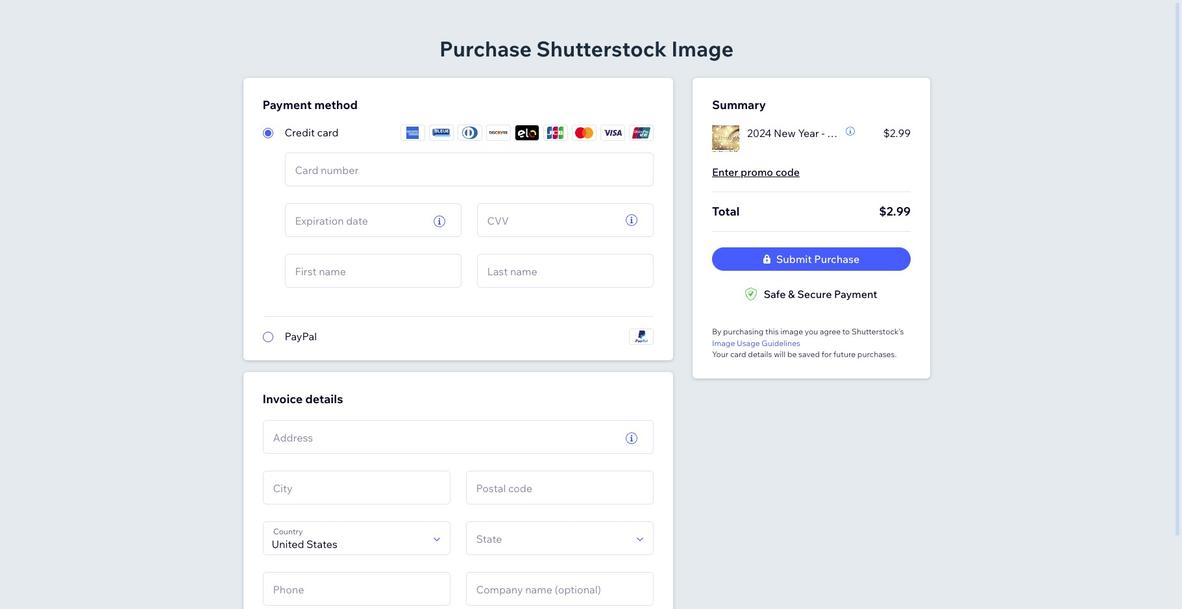 Task type: describe. For each thing, give the bounding box(es) containing it.
City text field
[[269, 472, 444, 504]]

details inside by purchasing this image you agree to shutterstock's image usage guidelines your card details will be saved for future purchases.
[[748, 349, 772, 359]]

card
[[295, 164, 319, 177]]

city
[[273, 482, 293, 495]]

saved
[[799, 349, 820, 359]]

postal
[[476, 482, 506, 495]]

2024 new year - clock and golden fireworks - countdown to midnight  - abstract defocused background image
[[712, 125, 740, 153]]

method
[[315, 97, 358, 112]]

card number
[[295, 164, 359, 177]]

enter
[[712, 166, 739, 179]]

purchases.
[[858, 349, 897, 359]]

0 horizontal spatial card
[[317, 126, 339, 139]]

to
[[843, 327, 850, 336]]

usage
[[737, 338, 760, 348]]

submit
[[776, 253, 812, 266]]

0 vertical spatial image
[[672, 36, 734, 62]]

Postal code text field
[[473, 472, 647, 504]]

invoice
[[263, 392, 303, 407]]

your
[[712, 349, 729, 359]]

guidelines
[[762, 338, 801, 348]]

date
[[346, 214, 368, 227]]

number
[[321, 164, 359, 177]]

1 vertical spatial code
[[509, 482, 533, 495]]

cvv
[[488, 214, 509, 227]]

safe & secure payment
[[764, 288, 878, 301]]

postal code
[[476, 482, 533, 495]]

name for first
[[319, 265, 346, 278]]

total
[[712, 204, 740, 219]]

State field
[[473, 522, 631, 555]]

image inside by purchasing this image you agree to shutterstock's image usage guidelines your card details will be saved for future purchases.
[[712, 338, 735, 348]]

purchasing
[[723, 327, 764, 336]]

1 vertical spatial $2.99
[[879, 204, 911, 219]]

0 vertical spatial payment
[[263, 97, 312, 112]]

you
[[805, 327, 818, 336]]

0 horizontal spatial details
[[306, 392, 343, 407]]

last name
[[488, 265, 538, 278]]

for
[[822, 349, 832, 359]]

&
[[788, 288, 795, 301]]

first name
[[295, 265, 346, 278]]

be
[[788, 349, 797, 359]]

Last name text field
[[484, 255, 647, 287]]

Company name (optional) text field
[[473, 573, 647, 605]]

credit card
[[285, 126, 339, 139]]

safe
[[764, 288, 786, 301]]

secure
[[797, 288, 832, 301]]

Address text field
[[269, 421, 616, 453]]

paypal
[[285, 330, 317, 343]]

state
[[476, 533, 502, 546]]

this
[[766, 327, 779, 336]]



Task type: vqa. For each thing, say whether or not it's contained in the screenshot.
1st ADD from the left
no



Task type: locate. For each thing, give the bounding box(es) containing it.
image
[[781, 327, 803, 336]]

1 horizontal spatial payment
[[834, 288, 878, 301]]

will
[[774, 349, 786, 359]]

0 horizontal spatial code
[[509, 482, 533, 495]]

agree
[[820, 327, 841, 336]]

enter promo code
[[712, 166, 800, 179]]

company name (optional)
[[476, 583, 602, 596]]

(optional)
[[555, 583, 602, 596]]

shutterstock
[[537, 36, 667, 62]]

by purchasing this image you agree to shutterstock's image usage guidelines your card details will be saved for future purchases.
[[712, 327, 904, 359]]

code right postal
[[509, 482, 533, 495]]

last
[[488, 265, 508, 278]]

name right first
[[319, 265, 346, 278]]

0 vertical spatial details
[[748, 349, 772, 359]]

card inside by purchasing this image you agree to shutterstock's image usage guidelines your card details will be saved for future purchases.
[[730, 349, 746, 359]]

None field
[[269, 522, 428, 555]]

1 vertical spatial purchase
[[814, 253, 860, 266]]

shutterstock's
[[852, 327, 904, 336]]

payment up credit on the top of the page
[[263, 97, 312, 112]]

name
[[319, 265, 346, 278], [511, 265, 538, 278], [526, 583, 553, 596]]

promo
[[741, 166, 773, 179]]

details right invoice
[[306, 392, 343, 407]]

$2.99
[[884, 127, 911, 140], [879, 204, 911, 219]]

card right credit on the top of the page
[[317, 126, 339, 139]]

1 vertical spatial details
[[306, 392, 343, 407]]

1 horizontal spatial purchase
[[814, 253, 860, 266]]

image usage guidelines link
[[712, 337, 801, 349]]

payment
[[263, 97, 312, 112], [834, 288, 878, 301]]

payment method
[[263, 97, 358, 112]]

name left "(optional)"
[[526, 583, 553, 596]]

details down usage
[[748, 349, 772, 359]]

by
[[712, 327, 722, 336]]

0 vertical spatial purchase
[[440, 36, 532, 62]]

1 horizontal spatial code
[[776, 166, 800, 179]]

first
[[295, 265, 317, 278]]

code inside button
[[776, 166, 800, 179]]

purchase
[[440, 36, 532, 62], [814, 253, 860, 266]]

name right last
[[511, 265, 538, 278]]

enter promo code button
[[712, 164, 800, 180]]

0 vertical spatial code
[[776, 166, 800, 179]]

phone
[[273, 583, 304, 596]]

payment up to
[[834, 288, 878, 301]]

expiration date
[[295, 214, 368, 227]]

Phone telephone field
[[269, 573, 444, 605]]

card
[[317, 126, 339, 139], [730, 349, 746, 359]]

Expiration date telephone field
[[291, 204, 424, 236]]

0 horizontal spatial purchase
[[440, 36, 532, 62]]

code
[[776, 166, 800, 179], [509, 482, 533, 495]]

code right promo
[[776, 166, 800, 179]]

card down usage
[[730, 349, 746, 359]]

0 vertical spatial $2.99
[[884, 127, 911, 140]]

submit purchase
[[776, 253, 860, 266]]

future
[[834, 349, 856, 359]]

company
[[476, 583, 523, 596]]

1 vertical spatial payment
[[834, 288, 878, 301]]

credit
[[285, 126, 315, 139]]

1 vertical spatial card
[[730, 349, 746, 359]]

1 horizontal spatial details
[[748, 349, 772, 359]]

purchase shutterstock image
[[440, 36, 734, 62]]

0 horizontal spatial payment
[[263, 97, 312, 112]]

invoice details
[[263, 392, 343, 407]]

0 vertical spatial card
[[317, 126, 339, 139]]

name for company
[[526, 583, 553, 596]]

summary
[[712, 97, 766, 112]]

submit purchase button
[[712, 248, 911, 271]]

purchase inside button
[[814, 253, 860, 266]]

1 horizontal spatial card
[[730, 349, 746, 359]]

details
[[748, 349, 772, 359], [306, 392, 343, 407]]

1 vertical spatial image
[[712, 338, 735, 348]]

address
[[273, 431, 313, 444]]

image
[[672, 36, 734, 62], [712, 338, 735, 348]]

name for last
[[511, 265, 538, 278]]

expiration
[[295, 214, 344, 227]]

First name text field
[[291, 255, 455, 287]]



